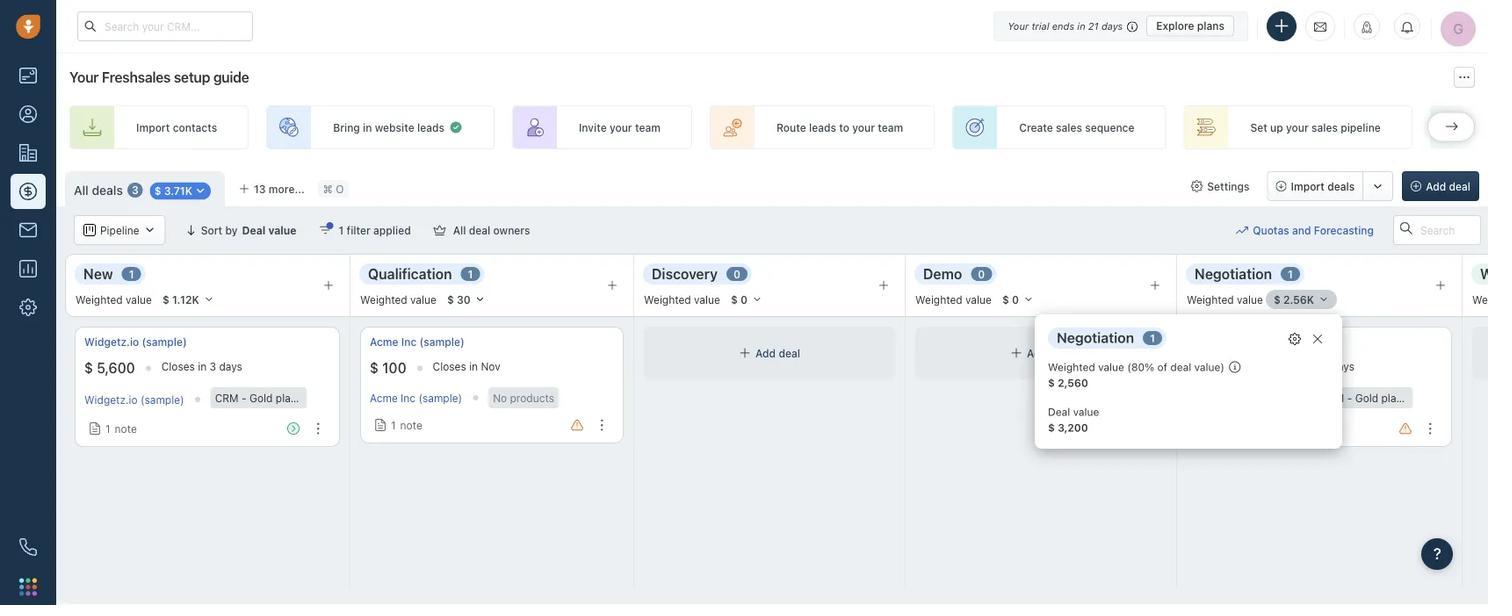 Task type: describe. For each thing, give the bounding box(es) containing it.
deal inside negotiation dialog
[[1171, 361, 1192, 374]]

invite your team link
[[512, 105, 693, 149]]

weighted value for demo
[[916, 293, 992, 306]]

route leads to your team
[[777, 121, 904, 134]]

1 note for $ 100
[[391, 419, 423, 432]]

in left 21
[[1078, 20, 1086, 32]]

your for your trial ends in 21 days
[[1008, 20, 1029, 32]]

$ 30
[[447, 294, 471, 306]]

settings
[[1208, 180, 1250, 192]]

2 monthly from the left
[[1406, 392, 1446, 404]]

$ 100
[[370, 360, 407, 377]]

weighted value for negotiation
[[1187, 293, 1264, 306]]

3,200 inside deal value $ 3,200
[[1058, 422, 1089, 434]]

import contacts
[[136, 121, 217, 134]]

wei button
[[1472, 285, 1489, 311]]

techcave (sample) link
[[1197, 335, 1293, 350]]

2 inc from the top
[[401, 392, 416, 404]]

no products
[[493, 392, 555, 404]]

ends
[[1053, 20, 1075, 32]]

set
[[1251, 121, 1268, 134]]

create
[[1020, 121, 1054, 134]]

of
[[1158, 361, 1168, 374]]

note for $ 100
[[400, 419, 423, 432]]

techcave
[[1197, 336, 1245, 348]]

1 acme from the top
[[370, 336, 399, 348]]

closes in nov
[[433, 361, 501, 373]]

(80%
[[1128, 361, 1155, 374]]

nov
[[481, 361, 501, 373]]

closes for $ 100
[[433, 361, 466, 373]]

no
[[493, 392, 507, 404]]

techcave (sample)
[[1197, 336, 1293, 348]]

1 plan from the left
[[276, 392, 297, 404]]

$ 0 button for discovery
[[723, 290, 771, 309]]

owners
[[494, 224, 530, 236]]

sort
[[201, 224, 223, 236]]

add deal inside add deal button
[[1427, 180, 1471, 192]]

phone image
[[19, 539, 37, 556]]

weighted value for discovery
[[644, 293, 721, 306]]

pipeline
[[1341, 121, 1381, 134]]

all deals 3
[[74, 183, 139, 197]]

weighted for qualification
[[360, 293, 408, 306]]

2 plan from the left
[[1382, 392, 1403, 404]]

add for discovery
[[756, 347, 776, 359]]

$ 0 button for demo
[[995, 290, 1042, 309]]

trial
[[1032, 20, 1050, 32]]

⌘
[[323, 183, 333, 195]]

weighted value for new
[[76, 293, 152, 306]]

container_wx8msf4aqz5i3rn1 image inside negotiation dialog
[[1289, 333, 1302, 345]]

freshsales
[[102, 69, 171, 86]]

$ 0 for demo
[[1003, 294, 1019, 306]]

freshworks switcher image
[[19, 579, 37, 596]]

add deal button
[[1403, 171, 1480, 201]]

all deal owners button
[[422, 215, 542, 245]]

2 widgetz.io (sample) from the top
[[84, 394, 184, 406]]

2.56k
[[1284, 294, 1315, 306]]

21
[[1089, 20, 1099, 32]]

route
[[777, 121, 807, 134]]

closes in 6 days
[[1274, 361, 1355, 373]]

quotas and forecasting
[[1253, 224, 1375, 236]]

quotas and forecasting link
[[1237, 215, 1392, 245]]

2 acme inc (sample) from the top
[[370, 392, 462, 404]]

1 leads from the left
[[417, 121, 445, 134]]

import for import deals
[[1292, 180, 1325, 192]]

container_wx8msf4aqz5i3rn1 image inside all deal owners button
[[434, 224, 446, 236]]

$ 3.71k
[[154, 185, 193, 197]]

wei
[[1473, 293, 1489, 306]]

send email image
[[1315, 19, 1327, 34]]

phone element
[[11, 530, 46, 565]]

weighted for demo
[[916, 293, 963, 306]]

100
[[382, 360, 407, 377]]

2 sales from the left
[[1312, 121, 1338, 134]]

3 for deals
[[132, 184, 139, 196]]

explore
[[1157, 20, 1195, 32]]

$ 2.56k button
[[1266, 290, 1338, 309]]

invite
[[579, 121, 607, 134]]

Search your CRM... text field
[[77, 11, 253, 41]]

$ 5,600
[[84, 360, 135, 377]]

add inside add deal button
[[1427, 180, 1447, 192]]

explore plans link
[[1147, 15, 1235, 36]]

filter
[[347, 224, 371, 236]]

1 crm - gold plan monthly (sample) from the left
[[215, 392, 387, 404]]

2 widgetz.io from the top
[[84, 394, 138, 406]]

Search field
[[1394, 215, 1482, 245]]

create sales sequence link
[[953, 105, 1167, 149]]

container_wx8msf4aqz5i3rn1 image inside the bring in website leads link
[[449, 120, 463, 134]]

plans
[[1198, 20, 1225, 32]]

1 filter applied button
[[308, 215, 422, 245]]

1 - from the left
[[242, 392, 247, 404]]

deals for import
[[1328, 180, 1355, 192]]

$ 0 for discovery
[[731, 294, 748, 306]]

days for new
[[219, 361, 242, 373]]

pipeline button
[[74, 215, 166, 245]]

1 filter applied
[[339, 224, 411, 236]]

in for qualification
[[469, 361, 478, 373]]

2 your from the left
[[853, 121, 875, 134]]

1 up $ 30 button
[[468, 268, 473, 280]]

import deals button
[[1268, 171, 1364, 201]]

and
[[1293, 224, 1312, 236]]

1 monthly from the left
[[300, 392, 340, 404]]

all deal owners
[[453, 224, 530, 236]]

3 your from the left
[[1287, 121, 1309, 134]]

(sample) inside "link"
[[142, 336, 187, 348]]

weighted value (80% of deal value)
[[1049, 361, 1225, 374]]

weighted for new
[[76, 293, 123, 306]]

$ 1.12k
[[162, 294, 199, 306]]

1 horizontal spatial 3,200
[[1209, 360, 1248, 377]]

negotiation inside dialog
[[1057, 330, 1135, 346]]

2 crm - gold plan monthly (sample) from the left
[[1321, 392, 1489, 404]]

your trial ends in 21 days
[[1008, 20, 1123, 32]]

1 widgetz.io (sample) from the top
[[84, 336, 187, 348]]

2 team from the left
[[878, 121, 904, 134]]

products
[[510, 392, 555, 404]]

1 right new
[[129, 268, 134, 280]]

⌘ o
[[323, 183, 344, 195]]

new
[[83, 265, 113, 282]]

container_wx8msf4aqz5i3rn1 image inside quotas and forecasting link
[[1237, 224, 1249, 236]]

2 acme from the top
[[370, 392, 398, 404]]

2 widgetz.io (sample) link from the top
[[84, 394, 184, 406]]

3.71k
[[164, 185, 193, 197]]

website
[[375, 121, 415, 134]]

1 down $ 5,600
[[105, 423, 110, 435]]

your for your freshsales setup guide
[[69, 69, 99, 86]]

import for import contacts
[[136, 121, 170, 134]]

container_wx8msf4aqz5i3rn1 image inside the 1 filter applied button
[[320, 224, 332, 236]]

your freshsales setup guide
[[69, 69, 249, 86]]

$ 30 button
[[439, 290, 494, 309]]

1 your from the left
[[610, 121, 633, 134]]

bring in website leads link
[[266, 105, 495, 149]]

13
[[254, 183, 266, 195]]

import deals group
[[1268, 171, 1394, 201]]

1 acme inc (sample) link from the top
[[370, 335, 465, 350]]

days for negotiation
[[1332, 361, 1355, 373]]

pipeline
[[100, 224, 139, 236]]

create sales sequence
[[1020, 121, 1135, 134]]

1 crm from the left
[[215, 392, 239, 404]]

add deal for discovery
[[756, 347, 801, 359]]

$ 3.71k button
[[150, 182, 211, 200]]

guide
[[213, 69, 249, 86]]



Task type: vqa. For each thing, say whether or not it's contained in the screenshot.
leftmost workflow
no



Task type: locate. For each thing, give the bounding box(es) containing it.
3 weighted value from the left
[[644, 293, 721, 306]]

1 vertical spatial widgetz.io
[[84, 394, 138, 406]]

2 gold from the left
[[1356, 392, 1379, 404]]

1 inside negotiation dialog
[[1151, 332, 1156, 344]]

weighted value
[[76, 293, 152, 306], [360, 293, 437, 306], [644, 293, 721, 306], [916, 293, 992, 306], [1187, 293, 1264, 306]]

deals up forecasting
[[1328, 180, 1355, 192]]

widgetz.io (sample) up "5,600" in the left bottom of the page
[[84, 336, 187, 348]]

import left contacts
[[136, 121, 170, 134]]

0 vertical spatial acme inc (sample) link
[[370, 335, 465, 350]]

crm down "closes in 3 days"
[[215, 392, 239, 404]]

widgetz.io down $ 5,600
[[84, 394, 138, 406]]

1 horizontal spatial plan
[[1382, 392, 1403, 404]]

widgetz.io inside "link"
[[84, 336, 139, 348]]

1 acme inc (sample) from the top
[[370, 336, 465, 348]]

team right invite in the top of the page
[[635, 121, 661, 134]]

13 more... button
[[229, 177, 314, 201]]

1 vertical spatial widgetz.io (sample) link
[[84, 394, 184, 406]]

closes in 3 days
[[161, 361, 242, 373]]

closes left nov
[[433, 361, 466, 373]]

0 horizontal spatial negotiation
[[1057, 330, 1135, 346]]

sales right create at the top of page
[[1056, 121, 1083, 134]]

weighted
[[76, 293, 123, 306], [360, 293, 408, 306], [644, 293, 691, 306], [916, 293, 963, 306], [1187, 293, 1235, 306], [1049, 361, 1096, 374]]

value inside deal value $ 3,200
[[1074, 406, 1100, 418]]

1 vertical spatial your
[[69, 69, 99, 86]]

2 - from the left
[[1348, 392, 1353, 404]]

0 horizontal spatial 3
[[132, 184, 139, 196]]

closes left 6
[[1274, 361, 1308, 373]]

applied
[[374, 224, 411, 236]]

1 horizontal spatial deal
[[1049, 406, 1071, 418]]

negotiation dialog
[[1035, 315, 1343, 449]]

all left owners
[[453, 224, 466, 236]]

1 horizontal spatial add deal
[[1027, 347, 1072, 359]]

deal
[[1450, 180, 1471, 192], [469, 224, 491, 236], [779, 347, 801, 359], [1051, 347, 1072, 359], [1171, 361, 1192, 374]]

weighted down new
[[76, 293, 123, 306]]

0 horizontal spatial note
[[115, 423, 137, 435]]

note for $ 5,600
[[115, 423, 137, 435]]

crm
[[215, 392, 239, 404], [1321, 392, 1345, 404]]

leads right website
[[417, 121, 445, 134]]

demo
[[924, 265, 963, 282]]

widgetz.io (sample)
[[84, 336, 187, 348], [84, 394, 184, 406]]

0 vertical spatial widgetz.io (sample) link
[[84, 335, 187, 350]]

closes right "5,600" in the left bottom of the page
[[161, 361, 195, 373]]

container_wx8msf4aqz5i3rn1 image inside $ 3.71k button
[[194, 185, 207, 197]]

1 gold from the left
[[250, 392, 273, 404]]

add for demo
[[1027, 347, 1048, 359]]

deal inside button
[[469, 224, 491, 236]]

forecasting
[[1315, 224, 1375, 236]]

sequence
[[1086, 121, 1135, 134]]

weighted for negotiation
[[1187, 293, 1235, 306]]

value)
[[1195, 361, 1225, 374]]

deals
[[1328, 180, 1355, 192], [92, 183, 123, 197]]

container_wx8msf4aqz5i3rn1 image
[[449, 120, 463, 134], [83, 224, 96, 236], [434, 224, 446, 236], [1312, 333, 1324, 345], [739, 347, 752, 359], [1230, 361, 1242, 374]]

0 vertical spatial acme
[[370, 336, 399, 348]]

1 horizontal spatial crm
[[1321, 392, 1345, 404]]

1 note down 100
[[391, 419, 423, 432]]

0 horizontal spatial crm - gold plan monthly (sample)
[[215, 392, 387, 404]]

1 vertical spatial acme inc (sample) link
[[370, 392, 462, 404]]

acme down $ 100
[[370, 392, 398, 404]]

2 weighted value from the left
[[360, 293, 437, 306]]

1 vertical spatial widgetz.io (sample)
[[84, 394, 184, 406]]

0 vertical spatial all
[[74, 183, 89, 197]]

negotiation down quotas
[[1195, 265, 1273, 282]]

1 horizontal spatial $ 0 button
[[995, 290, 1042, 309]]

sales
[[1056, 121, 1083, 134], [1312, 121, 1338, 134]]

your
[[610, 121, 633, 134], [853, 121, 875, 134], [1287, 121, 1309, 134]]

3 down $ 1.12k button
[[210, 361, 216, 373]]

in right the bring
[[363, 121, 372, 134]]

value
[[268, 224, 297, 236], [126, 293, 152, 306], [411, 293, 437, 306], [694, 293, 721, 306], [966, 293, 992, 306], [1238, 293, 1264, 306], [1099, 361, 1125, 374], [1074, 406, 1100, 418]]

more...
[[269, 183, 305, 195]]

2 horizontal spatial days
[[1332, 361, 1355, 373]]

container_wx8msf4aqz5i3rn1 image inside settings "popup button"
[[1191, 180, 1203, 192]]

0 horizontal spatial add
[[756, 347, 776, 359]]

all
[[74, 183, 89, 197], [453, 224, 466, 236]]

days right 6
[[1332, 361, 1355, 373]]

1 weighted value from the left
[[76, 293, 152, 306]]

up
[[1271, 121, 1284, 134]]

0 vertical spatial negotiation
[[1195, 265, 1273, 282]]

6
[[1322, 361, 1329, 373]]

1 widgetz.io from the top
[[84, 336, 139, 348]]

0 horizontal spatial crm
[[215, 392, 239, 404]]

2 closes from the left
[[433, 361, 466, 373]]

1 horizontal spatial monthly
[[1406, 392, 1446, 404]]

days right 21
[[1102, 20, 1123, 32]]

0 vertical spatial acme inc (sample)
[[370, 336, 465, 348]]

0 horizontal spatial $ 0 button
[[723, 290, 771, 309]]

1 vertical spatial inc
[[401, 392, 416, 404]]

in for new
[[198, 361, 207, 373]]

weighted down discovery
[[644, 293, 691, 306]]

weighted inside negotiation dialog
[[1049, 361, 1096, 374]]

0 horizontal spatial import
[[136, 121, 170, 134]]

deal right "by"
[[242, 224, 266, 236]]

by
[[225, 224, 238, 236]]

monthly
[[300, 392, 340, 404], [1406, 392, 1446, 404]]

- down "closes in 3 days"
[[242, 392, 247, 404]]

0 vertical spatial import
[[136, 121, 170, 134]]

0 vertical spatial 3
[[132, 184, 139, 196]]

o
[[336, 183, 344, 195]]

1 horizontal spatial 1 note
[[391, 419, 423, 432]]

0 horizontal spatial deal
[[242, 224, 266, 236]]

0 horizontal spatial $ 0
[[731, 294, 748, 306]]

import deals
[[1292, 180, 1355, 192]]

acme up $ 100
[[370, 336, 399, 348]]

team
[[635, 121, 661, 134], [878, 121, 904, 134]]

acme inc (sample) link up 100
[[370, 335, 465, 350]]

note
[[400, 419, 423, 432], [115, 423, 137, 435]]

$ 0 button
[[723, 290, 771, 309], [995, 290, 1042, 309]]

qualification
[[368, 265, 452, 282]]

weighted value down qualification
[[360, 293, 437, 306]]

widgetz.io
[[84, 336, 139, 348], [84, 394, 138, 406]]

acme inc (sample) up 100
[[370, 336, 465, 348]]

1 closes from the left
[[161, 361, 195, 373]]

$ inside button
[[1274, 294, 1281, 306]]

in down $ 1.12k button
[[198, 361, 207, 373]]

1 horizontal spatial gold
[[1356, 392, 1379, 404]]

0 horizontal spatial team
[[635, 121, 661, 134]]

all for deals
[[74, 183, 89, 197]]

0 horizontal spatial sales
[[1056, 121, 1083, 134]]

days down $ 1.12k button
[[219, 361, 242, 373]]

gold
[[250, 392, 273, 404], [1356, 392, 1379, 404]]

1 horizontal spatial 3
[[210, 361, 216, 373]]

1 horizontal spatial sales
[[1312, 121, 1338, 134]]

0 horizontal spatial deals
[[92, 183, 123, 197]]

3 inside all deals 3
[[132, 184, 139, 196]]

0 vertical spatial 3,200
[[1209, 360, 1248, 377]]

your right up
[[1287, 121, 1309, 134]]

inc up 100
[[401, 336, 417, 348]]

contacts
[[173, 121, 217, 134]]

3 right "all deals" link
[[132, 184, 139, 196]]

4 weighted value from the left
[[916, 293, 992, 306]]

1 horizontal spatial closes
[[433, 361, 466, 373]]

add deal for demo
[[1027, 347, 1072, 359]]

1 inc from the top
[[401, 336, 417, 348]]

5,600
[[97, 360, 135, 377]]

0 horizontal spatial add deal
[[756, 347, 801, 359]]

weighted value up techcave
[[1187, 293, 1264, 306]]

0 horizontal spatial monthly
[[300, 392, 340, 404]]

closes
[[161, 361, 195, 373], [433, 361, 466, 373], [1274, 361, 1308, 373]]

your right invite in the top of the page
[[610, 121, 633, 134]]

container_wx8msf4aqz5i3rn1 image
[[1191, 180, 1203, 192], [194, 185, 207, 197], [144, 224, 156, 236], [320, 224, 332, 236], [1237, 224, 1249, 236], [1289, 333, 1302, 345], [1011, 347, 1023, 359], [374, 419, 387, 432], [89, 423, 101, 435]]

weighted for discovery
[[644, 293, 691, 306]]

2 crm from the left
[[1321, 392, 1345, 404]]

1 $ 0 button from the left
[[723, 290, 771, 309]]

in left nov
[[469, 361, 478, 373]]

invite your team
[[579, 121, 661, 134]]

weighted value for qualification
[[360, 293, 437, 306]]

bring in website leads
[[333, 121, 445, 134]]

deals for all
[[92, 183, 123, 197]]

your right to at the top right of page
[[853, 121, 875, 134]]

2,560
[[1058, 377, 1089, 389]]

route leads to your team link
[[710, 105, 935, 149]]

your left 'trial' at the top right
[[1008, 20, 1029, 32]]

1 team from the left
[[635, 121, 661, 134]]

deal inside deal value $ 3,200
[[1049, 406, 1071, 418]]

3
[[132, 184, 139, 196], [210, 361, 216, 373]]

sort by deal value
[[201, 224, 297, 236]]

0 vertical spatial deal
[[242, 224, 266, 236]]

$ 3,200
[[1197, 360, 1248, 377]]

2 $ 0 from the left
[[1003, 294, 1019, 306]]

in
[[1078, 20, 1086, 32], [363, 121, 372, 134], [198, 361, 207, 373], [469, 361, 478, 373], [1311, 361, 1319, 373]]

weighted value down new
[[76, 293, 152, 306]]

crm down 6
[[1321, 392, 1345, 404]]

1 horizontal spatial leads
[[809, 121, 837, 134]]

0 horizontal spatial leads
[[417, 121, 445, 134]]

plan
[[276, 392, 297, 404], [1382, 392, 1403, 404]]

0
[[734, 268, 741, 280], [978, 268, 985, 280], [741, 294, 748, 306], [1012, 294, 1019, 306]]

note down "5,600" in the left bottom of the page
[[115, 423, 137, 435]]

1 sales from the left
[[1056, 121, 1083, 134]]

1 horizontal spatial import
[[1292, 180, 1325, 192]]

1 vertical spatial import
[[1292, 180, 1325, 192]]

setup
[[174, 69, 210, 86]]

0 horizontal spatial 3,200
[[1058, 422, 1089, 434]]

1 $ 0 from the left
[[731, 294, 748, 306]]

explore plans
[[1157, 20, 1225, 32]]

1 horizontal spatial -
[[1348, 392, 1353, 404]]

1 vertical spatial 3,200
[[1058, 422, 1089, 434]]

$ 1.12k button
[[155, 290, 222, 309]]

deals up pipeline
[[92, 183, 123, 197]]

bring
[[333, 121, 360, 134]]

weighted down qualification
[[360, 293, 408, 306]]

0 horizontal spatial plan
[[276, 392, 297, 404]]

import inside button
[[1292, 180, 1325, 192]]

deal
[[242, 224, 266, 236], [1049, 406, 1071, 418]]

2 acme inc (sample) link from the top
[[370, 392, 462, 404]]

1 note for $ 5,600
[[105, 423, 137, 435]]

2 horizontal spatial add deal
[[1427, 180, 1471, 192]]

30
[[457, 294, 471, 306]]

3 for in
[[210, 361, 216, 373]]

sales left pipeline
[[1312, 121, 1338, 134]]

deal value $ 3,200
[[1049, 406, 1100, 434]]

import up 'quotas and forecasting'
[[1292, 180, 1325, 192]]

in left 6
[[1311, 361, 1319, 373]]

what's new image
[[1361, 21, 1374, 33]]

weighted up 2,560
[[1049, 361, 1096, 374]]

1 horizontal spatial $ 0
[[1003, 294, 1019, 306]]

weighted value down discovery
[[644, 293, 721, 306]]

0 horizontal spatial -
[[242, 392, 247, 404]]

0 vertical spatial your
[[1008, 20, 1029, 32]]

1 vertical spatial negotiation
[[1057, 330, 1135, 346]]

weighted down demo
[[916, 293, 963, 306]]

1 widgetz.io (sample) link from the top
[[84, 335, 187, 350]]

1 horizontal spatial days
[[1102, 20, 1123, 32]]

0 horizontal spatial your
[[610, 121, 633, 134]]

1 left filter
[[339, 224, 344, 236]]

3,200 down 2,560
[[1058, 422, 1089, 434]]

closes for $ 3,200
[[1274, 361, 1308, 373]]

note down 100
[[400, 419, 423, 432]]

settings button
[[1182, 171, 1259, 201]]

1 horizontal spatial add
[[1027, 347, 1048, 359]]

your
[[1008, 20, 1029, 32], [69, 69, 99, 86]]

all for deal
[[453, 224, 466, 236]]

widgetz.io up $ 5,600
[[84, 336, 139, 348]]

widgetz.io (sample) down "5,600" in the left bottom of the page
[[84, 394, 184, 406]]

0 vertical spatial widgetz.io (sample)
[[84, 336, 187, 348]]

weighted up techcave
[[1187, 293, 1235, 306]]

0 horizontal spatial all
[[74, 183, 89, 197]]

$ inside deal value $ 3,200
[[1049, 422, 1055, 434]]

all up pipeline dropdown button
[[74, 183, 89, 197]]

1 horizontal spatial team
[[878, 121, 904, 134]]

2 horizontal spatial your
[[1287, 121, 1309, 134]]

acme inc (sample) down 100
[[370, 392, 462, 404]]

leads left to at the top right of page
[[809, 121, 837, 134]]

- down closes in 6 days
[[1348, 392, 1353, 404]]

3 closes from the left
[[1274, 361, 1308, 373]]

1 vertical spatial 3
[[210, 361, 216, 373]]

1 horizontal spatial your
[[1008, 20, 1029, 32]]

0 horizontal spatial days
[[219, 361, 242, 373]]

all inside button
[[453, 224, 466, 236]]

2 leads from the left
[[809, 121, 837, 134]]

1 horizontal spatial note
[[400, 419, 423, 432]]

weighted value down demo
[[916, 293, 992, 306]]

1 up $ 2.56k
[[1289, 268, 1294, 280]]

0 horizontal spatial your
[[69, 69, 99, 86]]

1 note down "5,600" in the left bottom of the page
[[105, 423, 137, 435]]

acme inc (sample) link down 100
[[370, 392, 462, 404]]

widgetz.io (sample) link down "5,600" in the left bottom of the page
[[84, 394, 184, 406]]

all deals link
[[74, 182, 123, 199]]

1 vertical spatial deal
[[1049, 406, 1071, 418]]

quotas
[[1253, 224, 1290, 236]]

0 horizontal spatial gold
[[250, 392, 273, 404]]

1 up (80%
[[1151, 332, 1156, 344]]

1 vertical spatial all
[[453, 224, 466, 236]]

13 more...
[[254, 183, 305, 195]]

$ 2,560
[[1049, 377, 1089, 389]]

set up your sales pipeline
[[1251, 121, 1381, 134]]

2 $ 0 button from the left
[[995, 290, 1042, 309]]

0 vertical spatial widgetz.io
[[84, 336, 139, 348]]

0 horizontal spatial 1 note
[[105, 423, 137, 435]]

negotiation up 'weighted value (80% of deal value)'
[[1057, 330, 1135, 346]]

acme
[[370, 336, 399, 348], [370, 392, 398, 404]]

1 vertical spatial acme inc (sample)
[[370, 392, 462, 404]]

container_wx8msf4aqz5i3rn1 image inside pipeline dropdown button
[[83, 224, 96, 236]]

1 down 100
[[391, 419, 396, 432]]

$ inside dropdown button
[[154, 185, 161, 197]]

team right to at the top right of page
[[878, 121, 904, 134]]

inc
[[401, 336, 417, 348], [401, 392, 416, 404]]

discovery
[[652, 265, 718, 282]]

inc down 100
[[401, 392, 416, 404]]

1 horizontal spatial your
[[853, 121, 875, 134]]

crm - gold plan monthly (sample)
[[215, 392, 387, 404], [1321, 392, 1489, 404]]

2 horizontal spatial add
[[1427, 180, 1447, 192]]

widgetz.io (sample) link up "5,600" in the left bottom of the page
[[84, 335, 187, 350]]

1 horizontal spatial crm - gold plan monthly (sample)
[[1321, 392, 1489, 404]]

0 horizontal spatial closes
[[161, 361, 195, 373]]

import
[[136, 121, 170, 134], [1292, 180, 1325, 192]]

2 horizontal spatial closes
[[1274, 361, 1308, 373]]

container_wx8msf4aqz5i3rn1 image inside pipeline dropdown button
[[144, 224, 156, 236]]

1 horizontal spatial deals
[[1328, 180, 1355, 192]]

days
[[1102, 20, 1123, 32], [219, 361, 242, 373], [1332, 361, 1355, 373]]

0 vertical spatial inc
[[401, 336, 417, 348]]

$ 2.56k
[[1274, 294, 1315, 306]]

5 weighted value from the left
[[1187, 293, 1264, 306]]

1 horizontal spatial all
[[453, 224, 466, 236]]

1 vertical spatial acme
[[370, 392, 398, 404]]

your left freshsales
[[69, 69, 99, 86]]

deal inside button
[[1450, 180, 1471, 192]]

1 horizontal spatial negotiation
[[1195, 265, 1273, 282]]

3,200 down techcave
[[1209, 360, 1248, 377]]

1
[[339, 224, 344, 236], [129, 268, 134, 280], [468, 268, 473, 280], [1289, 268, 1294, 280], [1151, 332, 1156, 344], [391, 419, 396, 432], [105, 423, 110, 435]]

deal down "$ 2,560"
[[1049, 406, 1071, 418]]

1.12k
[[172, 294, 199, 306]]

deals inside button
[[1328, 180, 1355, 192]]

closes for $ 5,600
[[161, 361, 195, 373]]

in for negotiation
[[1311, 361, 1319, 373]]

1 inside button
[[339, 224, 344, 236]]



